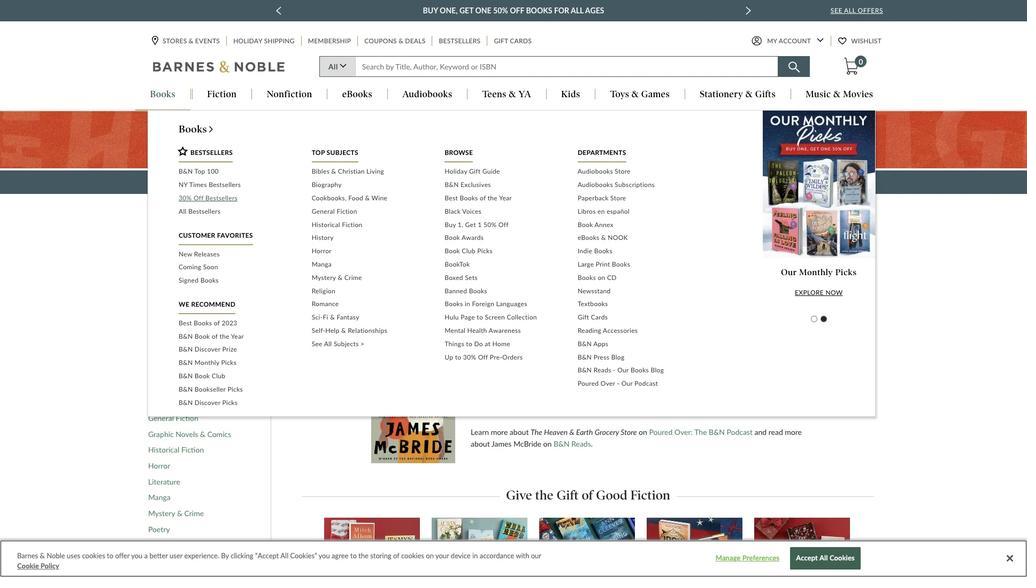 Task type: vqa. For each thing, say whether or not it's contained in the screenshot.
eBooks inside Fiction Books Main Content
yes



Task type: describe. For each thing, give the bounding box(es) containing it.
books inside button
[[150, 89, 176, 100]]

buy inside 'holiday gift guide b&n exclusives best books of the year black voices buy 1, get 1 50% off book awards book club picks booktok boxed sets banned books books in foreign languages hulu page to screen collection mental health awareness things to do at home up to 30% off pre-orders'
[[445, 221, 456, 229]]

clicking
[[231, 552, 253, 561]]

historical inside bibles & christian living biography cookbooks, food & wine general fiction historical fiction history horror manga mystery & crime religion romance sci-fi & fantasy self-help & relationships see all subjects >
[[312, 221, 340, 229]]

& up b&n reads link
[[570, 428, 575, 437]]

books in foreign languages link
[[445, 298, 562, 312]]

0 vertical spatial cards
[[510, 37, 532, 45]]

movies
[[843, 89, 874, 100]]

of inside barnes & noble uses cookies to offer you a better user experience. by clicking "accept all cookies" you agree to the storing of cookies on your device in accordance with our cookie policy
[[393, 552, 400, 561]]

graphic novels & comics link
[[148, 430, 231, 439]]

accept all cookies button
[[790, 548, 861, 570]]

the inside the heaven & earth grocery store (2023 b&n book of the year) by james mcbride
[[471, 340, 490, 352]]

crime inside bibles & christian living biography cookbooks, food & wine general fiction historical fiction history horror manga mystery & crime religion romance sci-fi & fantasy self-help & relationships see all subjects >
[[344, 274, 362, 282]]

poured over: the b&n podcast link
[[649, 428, 753, 437]]

romance inside fiction books main content
[[148, 541, 178, 550]]

& inside "button"
[[746, 89, 753, 100]]

cookbooks,
[[312, 194, 347, 202]]

& right novels
[[200, 430, 205, 439]]

browse heading
[[445, 149, 473, 163]]

offer
[[115, 552, 130, 561]]

off up 'gift cards'
[[510, 6, 524, 15]]

ebooks inside button
[[342, 89, 372, 100]]

and inside a stunning novel about a small town and the bonds of community that are formed between marginalized groups in order to survive.
[[508, 398, 520, 407]]

0 vertical spatial blog
[[611, 353, 625, 361]]

year inside 2023 b&n book of the year winner learn more
[[617, 292, 643, 307]]

more inside and read more about james mcbride on
[[785, 428, 802, 437]]

1 cookies from the left
[[82, 552, 105, 561]]

bestsellers inside "link"
[[439, 37, 481, 45]]

coming soon link inside fiction books main content
[[148, 324, 192, 334]]

year inside the best books of 2023 b&n book of the year b&n discover prize b&n monthly picks b&n book club b&n bookseller picks b&n discover picks
[[231, 333, 244, 341]]

fiction audiobooks link
[[148, 340, 212, 350]]

1 horizontal spatial earth
[[576, 428, 593, 437]]

0 vertical spatial coming soon link
[[179, 261, 296, 275]]

games
[[642, 89, 670, 100]]

customer favorites heading
[[179, 231, 253, 245]]

fiction down coming soon
[[148, 340, 171, 349]]

newsstand
[[578, 287, 611, 295]]

releases for new releases
[[165, 309, 194, 318]]

gift cards
[[494, 37, 532, 45]]

in inside barnes & noble uses cookies to offer you a better user experience. by clicking "accept all cookies" you agree to the storing of cookies on your device in accordance with our cookie policy
[[472, 552, 478, 561]]

b&n book club link
[[179, 370, 296, 384]]

mystery inside bibles & christian living biography cookbooks, food & wine general fiction historical fiction history horror manga mystery & crime religion romance sci-fi & fantasy self-help & relationships see all subjects >
[[312, 274, 336, 282]]

the inside a stunning novel about a small town and the bonds of community that are formed between marginalized groups in order to survive.
[[522, 398, 533, 407]]

holiday for holiday gift guide b&n exclusives best books of the year black voices buy 1, get 1 50% off book awards book club picks booktok boxed sets banned books books in foreign languages hulu page to screen collection mental health awareness things to do at home up to 30% off pre-orders
[[445, 168, 467, 176]]

1 horizontal spatial general fiction link
[[312, 205, 429, 219]]

books on cd link
[[578, 272, 695, 285]]

gift inside 'holiday gift guide b&n exclusives best books of the year black voices buy 1, get 1 50% off book awards book club picks booktok boxed sets banned books books in foreign languages hulu page to screen collection mental health awareness things to do at home up to 30% off pre-orders'
[[469, 168, 481, 176]]

variety
[[407, 241, 426, 249]]

year inside 'holiday gift guide b&n exclusives best books of the year black voices buy 1, get 1 50% off book awards book club picks booktok boxed sets banned books books in foreign languages hulu page to screen collection mental health awareness things to do at home up to 30% off pre-orders'
[[499, 194, 512, 202]]

0 horizontal spatial manga link
[[148, 494, 171, 503]]

barnes inside barnes & noble uses cookies to offer you a better user experience. by clicking "accept all cookies" you agree to the storing of cookies on your device in accordance with our cookie policy
[[17, 552, 38, 561]]

0 vertical spatial new releases link
[[179, 248, 296, 261]]

& up formed
[[640, 386, 645, 395]]

learn more about the heaven & earth grocery store on poured over: the b&n podcast
[[471, 428, 753, 437]]

club inside the best books of 2023 b&n book of the year b&n discover prize b&n monthly picks b&n book club b&n bookseller picks b&n discover picks
[[212, 372, 225, 380]]

books inside main content
[[519, 219, 564, 240]]

b&n bookseller picks link
[[179, 384, 296, 397]]

0 vertical spatial see
[[831, 6, 843, 14]]

b&n inside the heaven & earth grocery store (2023 b&n book of the year) by james mcbride
[[677, 340, 700, 352]]

b&n monthly picks link
[[179, 357, 296, 370]]

monthly inside the best books of 2023 b&n book of the year b&n discover prize b&n monthly picks b&n book club b&n bookseller picks b&n discover picks
[[195, 359, 219, 367]]

accordance
[[480, 552, 514, 561]]

search image
[[788, 62, 800, 73]]

fiction up novels
[[176, 414, 198, 423]]

winner
[[647, 292, 691, 307]]

fiction button
[[192, 89, 251, 101]]

genres
[[455, 241, 474, 249]]

give
[[506, 488, 532, 503]]

soon inside new releases coming soon signed books
[[203, 263, 218, 271]]

of inside a stunning novel about a small town and the bonds of community that are formed between marginalized groups in order to survive.
[[557, 398, 564, 407]]

heaven for store
[[493, 340, 530, 352]]

the right comes
[[789, 374, 799, 383]]

2 cookies from the left
[[401, 552, 424, 561]]

manage preferences button
[[714, 548, 781, 570]]

cookies"
[[290, 552, 317, 561]]

that
[[604, 398, 617, 407]]

1 vertical spatial bestsellers link
[[148, 293, 184, 302]]

fiction down food
[[337, 208, 357, 216]]

book up the heaven & earth grocery store,
[[637, 374, 655, 383]]

languages
[[496, 300, 527, 308]]

on inside and read more about james mcbride on
[[543, 440, 552, 449]]

print
[[596, 261, 610, 269]]

our up explore
[[781, 268, 797, 278]]

to right agree
[[350, 552, 357, 561]]

1 horizontal spatial horror link
[[312, 245, 429, 258]]

our down b&n press blog link
[[618, 367, 629, 375]]

foreign
[[472, 300, 494, 308]]

coupons & deals
[[365, 37, 426, 45]]

picks down prize
[[221, 359, 237, 367]]

off left pre-
[[478, 353, 488, 361]]

booktok link
[[445, 258, 562, 272]]

holiday inside fiction books main content
[[593, 177, 624, 187]]

top subjects heading
[[312, 149, 359, 163]]

the heaven & earth grocery store (2023 b&n book of the year) link
[[471, 339, 805, 354]]

user image
[[752, 36, 762, 46]]

0 vertical spatial manga link
[[312, 258, 429, 272]]

manga inside bibles & christian living biography cookbooks, food & wine general fiction historical fiction history horror manga mystery & crime religion romance sci-fi & fantasy self-help & relationships see all subjects >
[[312, 261, 332, 269]]

cards inside audiobooks store audiobooks subscriptions paperback store libros en español book annex ebooks & nook indie books large print books books on cd newsstand textbooks gift cards reading accessories b&n apps b&n press blog b&n reads - our books blog poured over - our podcast
[[591, 314, 608, 322]]

& inside barnes & noble uses cookies to offer you a better user experience. by clicking "accept all cookies" you agree to the storing of cookies on your device in accordance with our cookie policy
[[40, 552, 45, 561]]

browse for browse fiction
[[148, 278, 176, 286]]

holiday shipping link
[[232, 36, 296, 46]]

& inside audiobooks store audiobooks subscriptions paperback store libros en español book annex ebooks & nook indie books large print books books on cd newsstand textbooks gift cards reading accessories b&n apps b&n press blog b&n reads - our books blog poured over - our podcast
[[601, 234, 606, 242]]

podcast inside fiction books main content
[[727, 428, 753, 437]]

departments heading
[[578, 149, 626, 163]]

list for browse
[[445, 166, 562, 365]]

1 horizontal spatial historical fiction link
[[312, 219, 429, 232]]

all inside "button"
[[820, 554, 828, 563]]

gift inside audiobooks store audiobooks subscriptions paperback store libros en español book annex ebooks & nook indie books large print books books on cd newsstand textbooks gift cards reading accessories b&n apps b&n press blog b&n reads - our books blog poured over - our podcast
[[578, 314, 589, 322]]

holiday gift guide b&n exclusives best books of the year black voices buy 1, get 1 50% off book awards book club picks booktok boxed sets banned books books in foreign languages hulu page to screen collection mental health awareness things to do at home up to 30% off pre-orders
[[445, 168, 537, 361]]

top inside heading
[[312, 149, 325, 157]]

0 horizontal spatial general fiction link
[[148, 414, 198, 424]]

& right food
[[365, 194, 370, 202]]

1 horizontal spatial for
[[554, 6, 569, 15]]

about for a
[[767, 386, 786, 395]]

book inside audiobooks store audiobooks subscriptions paperback store libros en español book annex ebooks & nook indie books large print books books on cd newsstand textbooks gift cards reading accessories b&n apps b&n press blog b&n reads - our books blog poured over - our podcast
[[578, 221, 593, 229]]

departments
[[578, 149, 626, 157]]

the up that
[[601, 386, 613, 395]]

the inside 'holiday gift guide b&n exclusives best books of the year black voices buy 1, get 1 50% off book awards book club picks booktok boxed sets banned books books in foreign languages hulu page to screen collection mental health awareness things to do at home up to 30% off pre-orders'
[[488, 194, 498, 202]]

up
[[445, 353, 453, 361]]

perfect
[[395, 177, 424, 187]]

my account
[[767, 37, 811, 45]]

guide inside fiction books main content
[[645, 177, 669, 187]]

all left ages
[[571, 6, 584, 15]]

toys & games
[[610, 89, 670, 100]]

subjects for graphic novels & comics
[[176, 400, 208, 408]]

book up booktok
[[445, 247, 460, 255]]

bestsellers up customer
[[188, 208, 221, 216]]

picks down b&n bookseller picks "link"
[[222, 399, 238, 407]]

a up marginalized
[[711, 386, 715, 395]]

banned books link
[[445, 285, 562, 298]]

ages
[[585, 6, 604, 15]]

of inside 'holiday gift guide b&n exclusives best books of the year black voices buy 1, get 1 50% off book awards book club picks booktok boxed sets banned books books in foreign languages hulu page to screen collection mental health awareness things to do at home up to 30% off pre-orders'
[[480, 194, 486, 202]]

1 horizontal spatial about
[[510, 428, 529, 437]]

picks down b&n book club link
[[228, 386, 243, 394]]

are
[[619, 398, 630, 407]]

& up religion link
[[338, 274, 343, 282]]

100
[[207, 168, 219, 176]]

fiction up general fiction
[[148, 400, 175, 408]]

paperback store link
[[578, 192, 695, 205]]

& down literature link at the left bottom
[[177, 509, 182, 519]]

with
[[516, 552, 529, 561]]

& right the bibles
[[332, 168, 336, 176]]

account
[[779, 37, 811, 45]]

one,
[[440, 6, 458, 15]]

store up español
[[611, 194, 626, 202]]

see inside bibles & christian living biography cookbooks, food & wine general fiction historical fiction history horror manga mystery & crime religion romance sci-fi & fantasy self-help & relationships see all subjects >
[[312, 340, 323, 348]]

0 vertical spatial -
[[613, 367, 616, 375]]

we
[[179, 301, 190, 309]]

book inside comes the barnes & noble 2023 book of the year,
[[544, 386, 561, 395]]

the right give at the bottom
[[535, 488, 554, 503]]

learn more link
[[569, 309, 607, 318]]

agree
[[332, 552, 349, 561]]

history
[[312, 234, 334, 242]]

1 vertical spatial horror link
[[148, 462, 170, 471]]

a inside barnes & noble uses cookies to offer you a better user experience. by clicking "accept all cookies" you agree to the storing of cookies on your device in accordance with our cookie policy
[[144, 552, 148, 561]]

bestsellers heading
[[177, 146, 233, 163]]

deals
[[405, 37, 426, 45]]

black
[[445, 208, 461, 216]]

gift right the perfect
[[426, 177, 442, 187]]

mystery & crime
[[148, 509, 204, 519]]

& left ya
[[509, 89, 516, 100]]

stunning
[[717, 386, 745, 395]]

stores
[[163, 37, 187, 45]]

earth for store,
[[647, 386, 664, 395]]

guide inside 'holiday gift guide b&n exclusives best books of the year black voices buy 1, get 1 50% off book awards book club picks booktok boxed sets banned books books in foreign languages hulu page to screen collection mental health awareness things to do at home up to 30% off pre-orders'
[[483, 168, 500, 176]]

fiction up history link
[[342, 221, 363, 229]]

and up year,
[[594, 374, 606, 383]]

audiobooks store audiobooks subscriptions paperback store libros en español book annex ebooks & nook indie books large print books books on cd newsstand textbooks gift cards reading accessories b&n apps b&n press blog b&n reads - our books blog poured over - our podcast
[[578, 168, 664, 388]]

of left good
[[582, 488, 593, 503]]

a right novel at the bottom of page
[[788, 386, 791, 395]]

our down b&n reads - our books blog link
[[622, 380, 633, 388]]

ebooks inside audiobooks store audiobooks subscriptions paperback store libros en español book annex ebooks & nook indie books large print books books on cd newsstand textbooks gift cards reading accessories b&n apps b&n press blog b&n reads - our books blog poured over - our podcast
[[578, 234, 600, 242]]

things to do at home link
[[445, 338, 562, 351]]

of left fiction
[[428, 241, 434, 249]]

best inside the best books of 2023 b&n book of the year b&n discover prize b&n monthly picks b&n book club b&n bookseller picks b&n discover picks
[[179, 319, 192, 327]]

new for new releases coming soon signed books
[[179, 250, 192, 258]]

1 horizontal spatial romance link
[[312, 298, 429, 312]]

grocery for store,
[[665, 386, 690, 395]]

picks up the now
[[836, 268, 857, 278]]

Search by Title, Author, Keyword or ISBN text field
[[355, 56, 779, 77]]

crime inside fiction books main content
[[184, 509, 204, 519]]

and left many
[[603, 241, 613, 249]]

30% inside b&n top 100 ny times bestsellers 30% off bestsellers all bestsellers
[[179, 194, 192, 202]]

mental
[[445, 327, 466, 335]]

the inside barnes & noble uses cookies to offer you a better user experience. by clicking "accept all cookies" you agree to the storing of cookies on your device in accordance with our cookie policy
[[359, 552, 369, 561]]

cd
[[607, 274, 617, 282]]

banned
[[445, 287, 467, 295]]

in inside a stunning novel about a small town and the bonds of community that are formed between marginalized groups in order to survive.
[[755, 398, 761, 407]]

coming inside fiction books main content
[[148, 324, 173, 333]]

reads inside audiobooks store audiobooks subscriptions paperback store libros en español book annex ebooks & nook indie books large print books books on cd newsstand textbooks gift cards reading accessories b&n apps b&n press blog b&n reads - our books blog poured over - our podcast
[[594, 367, 611, 375]]

0 horizontal spatial gift cards link
[[493, 36, 533, 46]]

learn inside 2023 b&n book of the year winner learn more
[[569, 309, 588, 318]]

of down 'we recommend' heading
[[214, 319, 220, 327]]

in inside 'holiday gift guide b&n exclusives best books of the year black voices buy 1, get 1 50% off book awards book club picks booktok boxed sets banned books books in foreign languages hulu page to screen collection mental health awareness things to do at home up to 30% off pre-orders'
[[465, 300, 470, 308]]

to left do
[[466, 340, 473, 348]]

gift left good
[[557, 488, 579, 503]]

customer
[[179, 231, 215, 239]]

fiction up including
[[463, 219, 515, 240]]

wine
[[372, 194, 387, 202]]

nonfiction
[[267, 89, 312, 100]]

for inside fiction books main content
[[444, 177, 456, 187]]

get inside 'holiday gift guide b&n exclusives best books of the year black voices buy 1, get 1 50% off book awards book club picks booktok boxed sets banned books books in foreign languages hulu page to screen collection mental health awareness things to do at home up to 30% off pre-orders'
[[465, 221, 476, 229]]

the down kong
[[571, 386, 582, 395]]

james inside the heaven & earth grocery store (2023 b&n book of the year) by james mcbride
[[480, 355, 501, 364]]

2 vertical spatial grocery
[[595, 428, 619, 437]]

& right music
[[834, 89, 841, 100]]

ya
[[519, 89, 531, 100]]

our
[[531, 552, 541, 561]]

by
[[221, 552, 229, 561]]

1 vertical spatial learn
[[471, 428, 489, 437]]

0 horizontal spatial buy
[[423, 6, 438, 15]]

read
[[769, 428, 783, 437]]

& right fi
[[330, 314, 335, 322]]

gift up paperback store link
[[627, 177, 642, 187]]

& inside the heaven & earth grocery store (2023 b&n book of the year) by james mcbride
[[533, 340, 541, 352]]

list for customer favorites
[[179, 248, 296, 288]]

2 you from the left
[[319, 552, 330, 561]]

hulu
[[445, 314, 459, 322]]

gift down the buy one, get one 50% off books for all ages link
[[494, 37, 508, 45]]

book down the 1,
[[445, 234, 460, 242]]

more.
[[632, 241, 648, 249]]

textbooks link
[[578, 298, 695, 312]]

releases for new releases coming soon signed books
[[194, 250, 220, 258]]

bestsellers down 'ny times bestsellers' link
[[205, 194, 238, 202]]

& inside comes the barnes & noble 2023 book of the year,
[[495, 386, 501, 395]]

2023 inside the best books of 2023 b&n book of the year b&n discover prize b&n monthly picks b&n book club b&n bookseller picks b&n discover picks
[[222, 319, 237, 327]]

browse a variety of fiction genres including
[[379, 241, 503, 249]]

science fiction & fantasy
[[148, 557, 232, 566]]

1 vertical spatial blog
[[651, 367, 664, 375]]

audiobooks store link
[[578, 166, 695, 179]]

shop
[[553, 177, 573, 187]]

bestsellers inside "heading"
[[190, 149, 233, 157]]

top inside b&n top 100 ny times bestsellers 30% off bestsellers all bestsellers
[[194, 168, 205, 176]]

off down black voices link
[[499, 221, 509, 229]]

kids
[[561, 89, 580, 100]]

2023 inside 2023 b&n book of the year winner learn more
[[486, 292, 512, 307]]

to left offer
[[107, 552, 113, 561]]

& left by
[[200, 557, 205, 566]]

gifts
[[755, 89, 776, 100]]

fantasy inside fiction books main content
[[207, 557, 232, 566]]

reading accessories link
[[578, 325, 695, 338]]

earth for store
[[544, 340, 570, 352]]

barnes inside comes the barnes & noble 2023 book of the year,
[[471, 386, 494, 395]]

ebooks inside fiction books main content
[[173, 356, 197, 365]]

poured over - our podcast link
[[578, 378, 695, 391]]

0 vertical spatial 50%
[[493, 6, 508, 15]]

1 vertical spatial new releases link
[[148, 309, 194, 318]]

0 horizontal spatial romance link
[[148, 541, 178, 551]]

& right stores
[[189, 37, 193, 45]]

between
[[657, 398, 686, 407]]

hulu page to screen collection link
[[445, 312, 562, 325]]

historical fiction link inside fiction books main content
[[148, 446, 204, 455]]

offers
[[858, 6, 883, 14]]

fiction down the graphic novels & comics link
[[181, 446, 204, 455]]

food
[[348, 194, 363, 202]]

top subjects
[[312, 149, 359, 157]]

fiction right good
[[631, 488, 670, 503]]

religion link
[[312, 285, 429, 298]]

1 horizontal spatial heaven
[[544, 428, 568, 437]]

of down best books of 2023 link
[[212, 333, 218, 341]]

0 vertical spatial monthly
[[799, 268, 833, 278]]

heaven for store,
[[615, 386, 638, 395]]

& left the deals
[[399, 37, 403, 45]]

the down living
[[379, 177, 392, 187]]



Task type: locate. For each thing, give the bounding box(es) containing it.
podcast inside audiobooks store audiobooks subscriptions paperback store libros en español book annex ebooks & nook indie books large print books books on cd newsstand textbooks gift cards reading accessories b&n apps b&n press blog b&n reads - our books blog poured over - our podcast
[[635, 380, 658, 388]]

1 horizontal spatial guide
[[645, 177, 669, 187]]

0 horizontal spatial cookies
[[82, 552, 105, 561]]

list containing b&n top 100
[[179, 166, 296, 219]]

fiction inside button
[[207, 89, 237, 100]]

1 vertical spatial ebooks
[[578, 234, 600, 242]]

1 horizontal spatial bestsellers link
[[438, 36, 482, 46]]

b&n inside 2023 b&n book of the year winner learn more
[[516, 292, 544, 307]]

1 horizontal spatial poured
[[649, 428, 673, 437]]

crime
[[344, 274, 362, 282], [184, 509, 204, 519]]

earth inside the heaven & earth grocery store (2023 b&n book of the year) by james mcbride
[[544, 340, 570, 352]]

top left 100
[[194, 168, 205, 176]]

general down cookbooks,
[[312, 208, 335, 216]]

nook
[[608, 234, 628, 242]]

0 vertical spatial james
[[480, 355, 501, 364]]

holiday for holiday shipping
[[233, 37, 262, 45]]

best up black
[[445, 194, 458, 202]]

1 horizontal spatial monthly
[[799, 268, 833, 278]]

& right help
[[341, 327, 346, 335]]

audiobooks inside button
[[402, 89, 452, 100]]

0 vertical spatial podcast
[[635, 380, 658, 388]]

0 vertical spatial bestsellers link
[[438, 36, 482, 46]]

toys & games button
[[596, 89, 685, 101]]

all left offers
[[844, 6, 856, 14]]

b&n reads .
[[554, 440, 593, 449]]

releases inside new releases coming soon signed books
[[194, 250, 220, 258]]

0 vertical spatial historical
[[312, 221, 340, 229]]

1 horizontal spatial cards
[[591, 314, 608, 322]]

explore now
[[795, 289, 843, 297]]

bestsellers link down one,
[[438, 36, 482, 46]]

0 horizontal spatial mystery & crime link
[[148, 509, 204, 519]]

0 horizontal spatial ebooks
[[173, 356, 197, 365]]

0 vertical spatial noble
[[503, 386, 523, 395]]

0 horizontal spatial cards
[[510, 37, 532, 45]]

books button
[[135, 89, 190, 111]]

cookie
[[17, 563, 39, 571]]

fiction up fiction home
[[148, 356, 171, 365]]

0 vertical spatial earth
[[544, 340, 570, 352]]

picks inside 'holiday gift guide b&n exclusives best books of the year black voices buy 1, get 1 50% off book awards book club picks booktok boxed sets banned books books in foreign languages hulu page to screen collection mental health awareness things to do at home up to 30% off pre-orders'
[[477, 247, 493, 255]]

1 horizontal spatial browse
[[379, 241, 400, 249]]

0 horizontal spatial poured
[[578, 380, 599, 388]]

historical fiction link down novels
[[148, 446, 204, 455]]

all bestsellers link
[[179, 205, 296, 219]]

0 vertical spatial guide
[[483, 168, 500, 176]]

year down b&n exclusives link
[[499, 194, 512, 202]]

bookseller
[[195, 386, 226, 394]]

0 vertical spatial reads
[[594, 367, 611, 375]]

year down best books of 2023 link
[[231, 333, 244, 341]]

the heaven & earth grocery store (2023 b&n book of the year) by james mcbride
[[471, 340, 788, 364]]

to right page
[[477, 314, 483, 322]]

holiday down browse heading
[[445, 168, 467, 176]]

the heaven & earth grocery store (2023 b&n book of the year) image
[[371, 336, 455, 464]]

soon inside fiction books main content
[[175, 324, 192, 333]]

general fiction link down wine
[[312, 205, 429, 219]]

new releases link down favorites at the left of page
[[179, 248, 296, 261]]

book up bookseller
[[195, 372, 210, 380]]

0 horizontal spatial year
[[231, 333, 244, 341]]

list containing holiday gift guide
[[445, 166, 562, 365]]

0 horizontal spatial fantasy
[[207, 557, 232, 566]]

romance
[[312, 300, 339, 308], [148, 541, 178, 550]]

holiday inside 'holiday gift guide b&n exclusives best books of the year black voices buy 1, get 1 50% off book awards book club picks booktok boxed sets banned books books in foreign languages hulu page to screen collection mental health awareness things to do at home up to 30% off pre-orders'
[[445, 168, 467, 176]]

b&n inside 'holiday gift guide b&n exclusives best books of the year black voices buy 1, get 1 50% off book awards book club picks booktok boxed sets banned books books in foreign languages hulu page to screen collection mental health awareness things to do at home up to 30% off pre-orders'
[[445, 181, 459, 189]]

1 you from the left
[[131, 552, 143, 561]]

historical up the "history"
[[312, 221, 340, 229]]

0 horizontal spatial -
[[613, 367, 616, 375]]

up to 30% off pre-orders link
[[445, 351, 562, 365]]

next slide / item image
[[746, 6, 751, 15]]

accept all cookies
[[796, 554, 855, 563]]

your
[[511, 177, 529, 187]]

1 vertical spatial manga
[[148, 494, 171, 503]]

membership
[[308, 37, 351, 45]]

you
[[131, 552, 143, 561], [319, 552, 330, 561]]

releases inside fiction books main content
[[165, 309, 194, 318]]

gift cards link down the buy one, get one 50% off books for all ages link
[[493, 36, 533, 46]]

0 horizontal spatial historical fiction link
[[148, 446, 204, 455]]

0 horizontal spatial club
[[212, 372, 225, 380]]

cards
[[510, 37, 532, 45], [591, 314, 608, 322]]

year
[[499, 194, 512, 202], [617, 292, 643, 307], [231, 333, 244, 341]]

all link
[[319, 56, 355, 77]]

2 horizontal spatial about
[[767, 386, 786, 395]]

list containing new releases
[[179, 248, 296, 288]]

subjects inside bibles & christian living biography cookbooks, food & wine general fiction historical fiction history horror manga mystery & crime religion romance sci-fi & fantasy self-help & relationships see all subjects >
[[334, 340, 359, 348]]

0 horizontal spatial earth
[[544, 340, 570, 352]]

50% right one
[[493, 6, 508, 15]]

1 vertical spatial cards
[[591, 314, 608, 322]]

1 vertical spatial barnes
[[17, 552, 38, 561]]

best books of 2023 link
[[179, 317, 296, 330]]

book up learn more link
[[548, 292, 577, 307]]

get left one
[[460, 6, 474, 15]]

1 vertical spatial for
[[444, 177, 456, 187]]

1 vertical spatial coming soon link
[[148, 324, 192, 334]]

book down 'we recommend' heading
[[195, 333, 210, 341]]

browse for browse heading
[[445, 149, 473, 157]]

bestsellers up new releases
[[148, 293, 184, 302]]

fiction books main content
[[0, 111, 1027, 578]]

of right bonds
[[557, 398, 564, 407]]

and inside and read more about james mcbride on
[[755, 428, 767, 437]]

list for we recommend
[[179, 317, 296, 410]]

1 horizontal spatial podcast
[[727, 428, 753, 437]]

0 vertical spatial fantasy
[[337, 314, 359, 322]]

0 horizontal spatial horror link
[[148, 462, 170, 471]]

book down deacon
[[544, 386, 561, 395]]

mental health awareness link
[[445, 325, 562, 338]]

a left better
[[144, 552, 148, 561]]

graphic novels & comics
[[148, 430, 231, 439]]

0 horizontal spatial bestsellers link
[[148, 293, 184, 302]]

list containing bibles & christian living
[[312, 166, 429, 351]]

in down novel at the bottom of page
[[755, 398, 761, 407]]

b&n discover picks link
[[179, 397, 296, 410]]

barnes up small
[[471, 386, 494, 395]]

manga down the "history"
[[312, 261, 332, 269]]

mystery inside fiction books main content
[[148, 509, 175, 519]]

a left variety
[[402, 241, 405, 249]]

new releases
[[148, 309, 194, 318]]

1 horizontal spatial mystery & crime link
[[312, 272, 429, 285]]

of right storing
[[393, 552, 400, 561]]

1 horizontal spatial romance
[[312, 300, 339, 308]]

1 horizontal spatial year
[[499, 194, 512, 202]]

cookies right uses
[[82, 552, 105, 561]]

on inside audiobooks store audiobooks subscriptions paperback store libros en español book annex ebooks & nook indie books large print books books on cd newsstand textbooks gift cards reading accessories b&n apps b&n press blog b&n reads - our books blog poured over - our podcast
[[598, 274, 606, 282]]

policy
[[41, 563, 59, 571]]

1 horizontal spatial see
[[831, 6, 843, 14]]

noble inside comes the barnes & noble 2023 book of the year,
[[503, 386, 523, 395]]

releases
[[194, 250, 220, 258], [165, 309, 194, 318]]

more
[[491, 428, 508, 437], [785, 428, 802, 437]]

to inside a stunning novel about a small town and the bonds of community that are formed between marginalized groups in order to survive.
[[783, 398, 790, 407]]

1 horizontal spatial fantasy
[[337, 314, 359, 322]]

1 vertical spatial 50%
[[484, 221, 497, 229]]

soon down 'customer favorites' heading
[[203, 263, 218, 271]]

2 horizontal spatial earth
[[647, 386, 664, 395]]

all inside b&n top 100 ny times bestsellers 30% off bestsellers all bestsellers
[[179, 208, 187, 216]]

mcbride inside the heaven & earth grocery store (2023 b&n book of the year) by james mcbride
[[502, 355, 530, 364]]

new for new releases
[[148, 309, 163, 318]]

general
[[312, 208, 335, 216], [148, 414, 174, 423]]

1 horizontal spatial club
[[462, 247, 476, 255]]

orders
[[502, 353, 523, 361]]

boxed
[[445, 274, 463, 282]]

grocery inside the heaven & earth grocery store (2023 b&n book of the year) by james mcbride
[[573, 340, 612, 352]]

see down 'self-'
[[312, 340, 323, 348]]

horror
[[312, 247, 332, 255], [148, 462, 170, 471]]

2023 inside comes the barnes & noble 2023 book of the year,
[[524, 386, 542, 395]]

best inside 'holiday gift guide b&n exclusives best books of the year black voices buy 1, get 1 50% off book awards book club picks booktok boxed sets banned books books in foreign languages hulu page to screen collection mental health awareness things to do at home up to 30% off pre-orders'
[[445, 194, 458, 202]]

fiction right science
[[175, 557, 198, 566]]

0 horizontal spatial mystery
[[148, 509, 175, 519]]

list for top subjects
[[312, 166, 429, 351]]

noble
[[503, 386, 523, 395], [47, 552, 65, 561]]

for left exclusives
[[444, 177, 456, 187]]

1 vertical spatial year
[[617, 292, 643, 307]]

browse for browse a variety of fiction genres including
[[379, 241, 400, 249]]

barnes up cookie
[[17, 552, 38, 561]]

books inside new releases coming soon signed books
[[200, 277, 219, 285]]

manga link down literature link at the left bottom
[[148, 494, 171, 503]]

earth
[[544, 340, 570, 352], [647, 386, 664, 395], [576, 428, 593, 437]]

1 vertical spatial discover
[[195, 399, 221, 407]]

guide up everyone
[[483, 168, 500, 176]]

bonds
[[535, 398, 555, 407]]

reads inside fiction books main content
[[572, 440, 591, 449]]

0 horizontal spatial 2023
[[222, 319, 237, 327]]

history link
[[312, 232, 429, 245]]

horror link up religion link
[[312, 245, 429, 258]]

30% inside 'holiday gift guide b&n exclusives best books of the year black voices buy 1, get 1 50% off book awards book club picks booktok boxed sets banned books books in foreign languages hulu page to screen collection mental health awareness things to do at home up to 30% off pre-orders'
[[463, 353, 476, 361]]

annex
[[595, 221, 614, 229]]

help
[[326, 327, 340, 335]]

booktok
[[445, 261, 470, 269]]

book inside the heaven & earth grocery store (2023 b&n book of the year) by james mcbride
[[703, 340, 728, 352]]

fiction up we
[[178, 278, 204, 286]]

monthly up bookseller
[[195, 359, 219, 367]]

subjects down bookseller
[[176, 400, 208, 408]]

0 horizontal spatial noble
[[47, 552, 65, 561]]

0 horizontal spatial see
[[312, 340, 323, 348]]

off inside b&n top 100 ny times bestsellers 30% off bestsellers all bestsellers
[[194, 194, 204, 202]]

all right "accept
[[281, 552, 289, 561]]

learn down survive.
[[471, 428, 489, 437]]

stores & events link
[[152, 36, 221, 46]]

cookies left the your
[[401, 552, 424, 561]]

find the perfect gift for everyone on your list shop our holiday gift guide
[[359, 177, 669, 187]]

home inside fiction books main content
[[173, 372, 193, 381]]

1 horizontal spatial crime
[[344, 274, 362, 282]]

ebooks down the all link
[[342, 89, 372, 100]]

store down a stunning novel about a small town and the bonds of community that are formed between marginalized groups in order to survive.
[[621, 428, 637, 437]]

fiction down fiction ebooks link
[[148, 372, 171, 381]]

historical
[[312, 221, 340, 229], [148, 446, 179, 455]]

barnes
[[471, 386, 494, 395], [17, 552, 38, 561]]

picks down 'awards'
[[477, 247, 493, 255]]

all inside barnes & noble uses cookies to offer you a better user experience. by clicking "accept all cookies" you agree to the storing of cookies on your device in accordance with our cookie policy
[[281, 552, 289, 561]]

1 horizontal spatial gift cards link
[[578, 312, 695, 325]]

0 vertical spatial about
[[767, 386, 786, 395]]

cookie policy link
[[17, 562, 59, 573]]

1 vertical spatial browse
[[379, 241, 400, 249]]

coming soon link down new releases
[[148, 324, 192, 334]]

2 discover from the top
[[195, 399, 221, 407]]

all inside bibles & christian living biography cookbooks, food & wine general fiction historical fiction history horror manga mystery & crime religion romance sci-fi & fantasy self-help & relationships see all subjects >
[[324, 340, 332, 348]]

2 horizontal spatial holiday
[[593, 177, 624, 187]]

2 horizontal spatial 2023
[[524, 386, 542, 395]]

the down bonds
[[531, 428, 542, 437]]

the up the 'by' on the bottom left of the page
[[471, 340, 490, 352]]

to right up on the bottom left of page
[[455, 353, 461, 361]]

mcbride left b&n reads link
[[514, 440, 542, 449]]

the inside the best books of 2023 b&n book of the year b&n discover prize b&n monthly picks b&n book club b&n bookseller picks b&n discover picks
[[220, 333, 229, 341]]

comics
[[207, 430, 231, 439]]

best
[[445, 194, 458, 202], [179, 319, 192, 327]]

cards down the buy one, get one 50% off books for all ages link
[[510, 37, 532, 45]]

in right device
[[472, 552, 478, 561]]

1 vertical spatial james
[[492, 440, 512, 449]]

the left storing
[[359, 552, 369, 561]]

wishlist link
[[839, 36, 883, 46]]

horror inside bibles & christian living biography cookbooks, food & wine general fiction historical fiction history horror manga mystery & crime religion romance sci-fi & fantasy self-help & relationships see all subjects >
[[312, 247, 332, 255]]

2 horizontal spatial in
[[755, 398, 761, 407]]

list for departments
[[578, 166, 695, 391]]

ny
[[179, 181, 188, 189]]

see all offers
[[831, 6, 883, 14]]

0 vertical spatial poured
[[578, 380, 599, 388]]

1 more from the left
[[491, 428, 508, 437]]

0 horizontal spatial best
[[179, 319, 192, 327]]

& down collection
[[533, 340, 541, 352]]

cookbooks, food & wine link
[[312, 192, 429, 205]]

about inside and read more about james mcbride on
[[471, 440, 490, 449]]

& right toys
[[632, 89, 639, 100]]

picks
[[477, 247, 493, 255], [836, 268, 857, 278], [221, 359, 237, 367], [228, 386, 243, 394], [222, 399, 238, 407]]

the inside the heaven & earth grocery store (2023 b&n book of the year) by james mcbride
[[744, 340, 761, 352]]

down arrow image
[[817, 38, 824, 43]]

español
[[607, 208, 630, 216]]

general inside bibles & christian living biography cookbooks, food & wine general fiction historical fiction history horror manga mystery & crime religion romance sci-fi & fantasy self-help & relationships see all subjects >
[[312, 208, 335, 216]]

1 horizontal spatial buy
[[445, 221, 456, 229]]

horror inside fiction books main content
[[148, 462, 170, 471]]

0 horizontal spatial crime
[[184, 509, 204, 519]]

1 discover from the top
[[195, 346, 221, 354]]

barnes & noble book of the year! the heaven & earth grocery store. shop now image
[[0, 112, 1027, 169]]

marginalized
[[688, 398, 729, 407]]

club inside 'holiday gift guide b&n exclusives best books of the year black voices buy 1, get 1 50% off book awards book club picks booktok boxed sets banned books books in foreign languages hulu page to screen collection mental health awareness things to do at home up to 30% off pre-orders'
[[462, 247, 476, 255]]

mystery & crime link down history link
[[312, 272, 429, 285]]

fantasy inside bibles & christian living biography cookbooks, food & wine general fiction historical fiction history horror manga mystery & crime religion romance sci-fi & fantasy self-help & relationships see all subjects >
[[337, 314, 359, 322]]

on inside barnes & noble uses cookies to offer you a better user experience. by clicking "accept all cookies" you agree to the storing of cookies on your device in accordance with our cookie policy
[[426, 552, 434, 561]]

holiday
[[233, 37, 262, 45], [445, 168, 467, 176], [593, 177, 624, 187]]

you left agree
[[319, 552, 330, 561]]

mcbride inside and read more about james mcbride on
[[514, 440, 542, 449]]

browse up everyone
[[445, 149, 473, 157]]

2 more from the left
[[785, 428, 802, 437]]

0 horizontal spatial manga
[[148, 494, 171, 503]]

1 vertical spatial see
[[312, 340, 323, 348]]

1 horizontal spatial coming
[[179, 263, 201, 271]]

cart image
[[845, 58, 859, 75]]

None field
[[355, 56, 779, 77]]

home down fiction ebooks link
[[173, 372, 193, 381]]

b&n reads link
[[554, 440, 591, 449]]

the right over:
[[695, 428, 707, 437]]

you right offer
[[131, 552, 143, 561]]

toys
[[610, 89, 629, 100]]

50% inside 'holiday gift guide b&n exclusives best books of the year black voices buy 1, get 1 50% off book awards book club picks booktok boxed sets banned books books in foreign languages hulu page to screen collection mental health awareness things to do at home up to 30% off pre-orders'
[[484, 221, 497, 229]]

historical down graphic
[[148, 446, 179, 455]]

1 vertical spatial -
[[617, 380, 620, 388]]

screen
[[485, 314, 505, 322]]

of inside 2023 b&n book of the year winner learn more
[[581, 292, 592, 307]]

books inside the best books of 2023 b&n book of the year b&n discover prize b&n monthly picks b&n book club b&n bookseller picks b&n discover picks
[[194, 319, 212, 327]]

1 vertical spatial 2023
[[222, 319, 237, 327]]

teens & ya button
[[468, 89, 546, 101]]

1 vertical spatial coming
[[148, 324, 173, 333]]

home inside 'holiday gift guide b&n exclusives best books of the year black voices buy 1, get 1 50% off book awards book club picks booktok boxed sets banned books books in foreign languages hulu page to screen collection mental health awareness things to do at home up to 30% off pre-orders'
[[493, 340, 510, 348]]

0 vertical spatial browse
[[445, 149, 473, 157]]

gift up 'reading'
[[578, 314, 589, 322]]

about for james
[[471, 440, 490, 449]]

crime up religion link
[[344, 274, 362, 282]]

list containing best books of 2023
[[179, 317, 296, 410]]

1 vertical spatial get
[[465, 221, 476, 229]]

see
[[831, 6, 843, 14], [312, 340, 323, 348]]

b&n press blog link
[[578, 351, 695, 365]]

bestsellers inside fiction books main content
[[148, 293, 184, 302]]

all
[[571, 6, 584, 15], [844, 6, 856, 14], [329, 62, 338, 71], [179, 208, 187, 216], [324, 340, 332, 348], [281, 552, 289, 561], [820, 554, 828, 563]]

mcbride down things to do at home link
[[502, 355, 530, 364]]

list containing audiobooks store
[[578, 166, 695, 391]]

monthly up explore now
[[799, 268, 833, 278]]

grocery for store
[[573, 340, 612, 352]]

1 vertical spatial romance link
[[148, 541, 178, 551]]

navigation
[[0, 210, 1027, 219]]

novel
[[747, 386, 765, 395]]

0 vertical spatial mystery & crime link
[[312, 272, 429, 285]]

of inside the heaven & earth grocery store (2023 b&n book of the year) by james mcbride
[[731, 340, 741, 352]]

noble inside barnes & noble uses cookies to offer you a better user experience. by clicking "accept all cookies" you agree to the storing of cookies on your device in accordance with our cookie policy
[[47, 552, 65, 561]]

of left year) in the right bottom of the page
[[731, 340, 741, 352]]

fiction subjects
[[148, 400, 208, 408]]

monthly
[[799, 268, 833, 278], [195, 359, 219, 367]]

grocery down that
[[595, 428, 619, 437]]

all down membership link at the top left of the page
[[329, 62, 338, 71]]

general inside fiction books main content
[[148, 414, 174, 423]]

1 vertical spatial new
[[148, 309, 163, 318]]

manga inside fiction books main content
[[148, 494, 171, 503]]

2 vertical spatial ebooks
[[173, 356, 197, 365]]

list
[[179, 166, 296, 219], [312, 166, 429, 351], [445, 166, 562, 365], [578, 166, 695, 391], [179, 248, 296, 288], [179, 317, 296, 410]]

year)
[[763, 340, 788, 352]]

biography
[[312, 181, 342, 189]]

your
[[436, 552, 449, 561]]

1 horizontal spatial top
[[312, 149, 325, 157]]

30% down ny
[[179, 194, 192, 202]]

1 vertical spatial subjects
[[334, 340, 359, 348]]

buy left the 1,
[[445, 221, 456, 229]]

health
[[467, 327, 487, 335]]

james inside and read more about james mcbride on
[[492, 440, 512, 449]]

audiobooks button
[[388, 89, 467, 101]]

reads down "learn more about the heaven & earth grocery store on poured over: the b&n podcast"
[[572, 440, 591, 449]]

2023 up screen at bottom left
[[486, 292, 512, 307]]

audiobooks inside fiction books main content
[[173, 340, 212, 349]]

new inside new releases coming soon signed books
[[179, 250, 192, 258]]

all down ny
[[179, 208, 187, 216]]

2 vertical spatial holiday
[[593, 177, 624, 187]]

store up 'subscriptions'
[[615, 168, 631, 176]]

music & movies
[[806, 89, 874, 100]]

0 vertical spatial manga
[[312, 261, 332, 269]]

1 horizontal spatial mystery
[[312, 274, 336, 282]]

we recommend heading
[[179, 301, 236, 315]]

-
[[613, 367, 616, 375], [617, 380, 620, 388]]

0 vertical spatial get
[[460, 6, 474, 15]]

of inside comes the barnes & noble 2023 book of the year,
[[563, 386, 569, 395]]

privacy alert dialog
[[0, 541, 1027, 578]]

bestsellers down b&n top 100 "link"
[[209, 181, 241, 189]]

romance up better
[[148, 541, 178, 550]]

subjects for biography
[[327, 149, 359, 157]]

for
[[554, 6, 569, 15], [444, 177, 456, 187]]

b&n exclusives link
[[445, 179, 562, 192]]

things
[[445, 340, 464, 348]]

2 vertical spatial browse
[[148, 278, 176, 286]]

comes
[[766, 374, 787, 383]]

bestsellers image
[[177, 146, 188, 156]]

off
[[510, 6, 524, 15], [194, 194, 204, 202], [499, 221, 509, 229], [478, 353, 488, 361]]

poured inside fiction books main content
[[649, 428, 673, 437]]

0 vertical spatial barnes
[[471, 386, 494, 395]]

subjects up christian
[[327, 149, 359, 157]]

our inside fiction books main content
[[576, 177, 591, 187]]

1 vertical spatial noble
[[47, 552, 65, 561]]

romance inside bibles & christian living biography cookbooks, food & wine general fiction historical fiction history horror manga mystery & crime religion romance sci-fi & fantasy self-help & relationships see all subjects >
[[312, 300, 339, 308]]

heaven up orders
[[493, 340, 530, 352]]

blog
[[611, 353, 625, 361], [651, 367, 664, 375]]

poured left over:
[[649, 428, 673, 437]]

50% right 1
[[484, 221, 497, 229]]

previous slide / item image
[[276, 6, 282, 15]]

0 horizontal spatial heaven
[[493, 340, 530, 352]]

cards down textbooks
[[591, 314, 608, 322]]

black voices link
[[445, 205, 562, 219]]

romance and many more.
[[576, 241, 648, 249]]

fiction
[[207, 89, 237, 100], [337, 208, 357, 216], [463, 219, 515, 240], [342, 221, 363, 229], [178, 278, 204, 286], [148, 340, 171, 349], [148, 356, 171, 365], [148, 372, 171, 381], [148, 400, 175, 408], [176, 414, 198, 423], [181, 446, 204, 455], [631, 488, 670, 503], [175, 557, 198, 566]]

en
[[598, 208, 605, 216]]

blog up the heaven & earth grocery store,
[[651, 367, 664, 375]]

book inside 2023 b&n book of the year winner learn more
[[548, 292, 577, 307]]

store inside the heaven & earth grocery store (2023 b&n book of the year) by james mcbride
[[615, 340, 642, 352]]

1 horizontal spatial holiday
[[445, 168, 467, 176]]

accept
[[796, 554, 818, 563]]

poured inside audiobooks store audiobooks subscriptions paperback store libros en español book annex ebooks & nook indie books large print books books on cd newsstand textbooks gift cards reading accessories b&n apps b&n press blog b&n reads - our books blog poured over - our podcast
[[578, 380, 599, 388]]

discover
[[195, 346, 221, 354], [195, 399, 221, 407]]

1 vertical spatial about
[[510, 428, 529, 437]]

0 vertical spatial buy
[[423, 6, 438, 15]]

logo image
[[153, 61, 286, 76]]

new inside fiction books main content
[[148, 309, 163, 318]]

coming inside new releases coming soon signed books
[[179, 263, 201, 271]]

1 horizontal spatial barnes
[[471, 386, 494, 395]]

biography link
[[312, 179, 429, 192]]

1 vertical spatial mystery & crime link
[[148, 509, 204, 519]]

0 horizontal spatial holiday
[[233, 37, 262, 45]]

indie books link
[[578, 245, 695, 258]]

sci-fi & fantasy link
[[312, 312, 429, 325]]

discover left prize
[[195, 346, 221, 354]]

the inside 2023 b&n book of the year winner learn more
[[595, 292, 614, 307]]

fiction
[[435, 241, 454, 249]]

0 horizontal spatial soon
[[175, 324, 192, 333]]

1 vertical spatial historical
[[148, 446, 179, 455]]

new releases coming soon signed books
[[179, 250, 220, 285]]

mystery & crime link up poetry
[[148, 509, 204, 519]]

guide up paperback store link
[[645, 177, 669, 187]]

1 horizontal spatial general
[[312, 208, 335, 216]]



